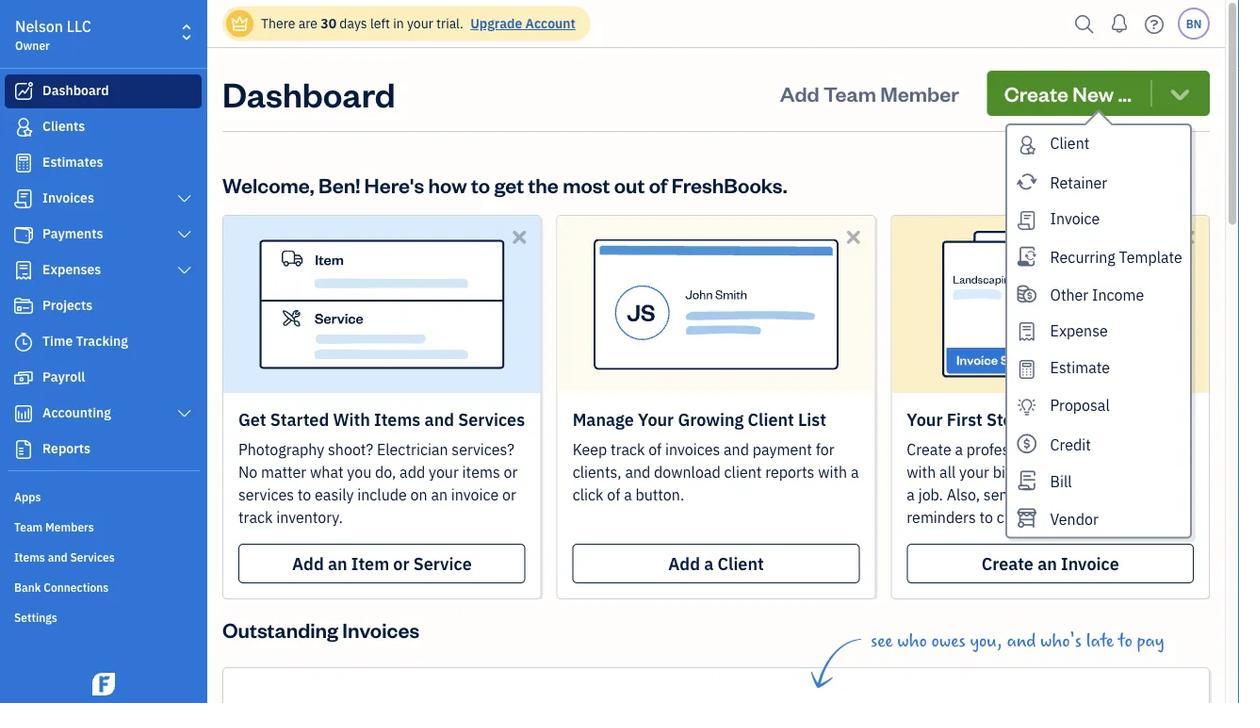 Task type: locate. For each thing, give the bounding box(es) containing it.
invoices up payments
[[42, 189, 94, 206]]

2 dismiss image from the left
[[843, 226, 865, 248]]

team left the member
[[824, 80, 877, 107]]

of left invoices
[[649, 440, 662, 460]]

2 with from the left
[[907, 462, 937, 482]]

1 horizontal spatial track
[[611, 440, 645, 460]]

dashboard down are
[[223, 71, 396, 116]]

client down client
[[718, 553, 764, 575]]

chevron large down image up the projects link
[[176, 263, 193, 278]]

timer image
[[12, 333, 35, 352]]

download
[[654, 462, 721, 482]]

1 chevron large down image from the top
[[176, 263, 193, 278]]

dismiss image for manage your growing client list
[[843, 226, 865, 248]]

an for get started with items and services
[[328, 553, 348, 575]]

0 vertical spatial items
[[374, 408, 421, 430]]

a left 'button.'
[[624, 485, 632, 505]]

a
[[956, 440, 964, 460], [851, 462, 859, 482], [624, 485, 632, 505], [907, 485, 915, 505], [705, 553, 714, 575]]

items inside 'get started with items and services photography shoot? electrician services? no matter what you do, add your items or services to easily include on an invoice or track inventory.'
[[374, 408, 421, 430]]

0 vertical spatial create
[[1005, 80, 1069, 107]]

0 horizontal spatial invoices
[[42, 189, 94, 206]]

recurring template
[[1051, 247, 1183, 267]]

0 horizontal spatial dismiss image
[[509, 226, 531, 248]]

0 horizontal spatial items
[[14, 550, 45, 565]]

an left item
[[328, 553, 348, 575]]

invoice down vendor button
[[1062, 553, 1120, 575]]

money image
[[12, 369, 35, 388]]

chevron large down image for payments
[[176, 227, 193, 242]]

time tracking link
[[5, 325, 202, 359]]

recurring template button
[[1008, 238, 1191, 275]]

settings link
[[5, 603, 202, 631]]

track inside manage your growing client list keep track of invoices and payment for clients, and download client reports with a click of a button.
[[611, 440, 645, 460]]

dashboard inside dashboard 'link'
[[42, 82, 109, 99]]

chart image
[[12, 404, 35, 423]]

for inside your first step toward getting paid create a professional invoice in seconds with all your billed time and expenses for a job. also, send automated payment reminders to clients.
[[1166, 462, 1184, 482]]

chevron large down image inside 'payments' link
[[176, 227, 193, 242]]

invoices down add an item or service link
[[343, 616, 420, 643]]

1 vertical spatial chevron large down image
[[176, 406, 193, 421]]

or
[[504, 462, 518, 482], [503, 485, 517, 505], [394, 553, 410, 575]]

expenses
[[1098, 462, 1162, 482]]

a up all on the bottom of the page
[[956, 440, 964, 460]]

1 horizontal spatial in
[[1105, 440, 1117, 460]]

1 vertical spatial create
[[907, 440, 952, 460]]

1 vertical spatial of
[[649, 440, 662, 460]]

of right click
[[608, 485, 621, 505]]

of right out
[[649, 171, 668, 198]]

estimates
[[42, 153, 103, 171]]

services inside 'items and services' link
[[70, 550, 115, 565]]

chevron large down image for invoices
[[176, 191, 193, 206]]

clients.
[[997, 508, 1046, 528]]

member
[[881, 80, 960, 107]]

and
[[425, 408, 455, 430], [724, 440, 750, 460], [626, 462, 651, 482], [1069, 462, 1094, 482], [48, 550, 68, 565], [1007, 631, 1037, 652]]

client left list
[[748, 408, 795, 430]]

with up the job.
[[907, 462, 937, 482]]

invoice
[[1054, 440, 1102, 460], [451, 485, 499, 505]]

1 your from the left
[[638, 408, 674, 430]]

dashboard link
[[5, 74, 202, 108]]

0 horizontal spatial services
[[70, 550, 115, 565]]

in right left
[[393, 15, 404, 32]]

you,
[[971, 631, 1003, 652]]

0 vertical spatial invoice
[[1054, 440, 1102, 460]]

invoice button
[[1008, 200, 1191, 238]]

0 horizontal spatial your
[[638, 408, 674, 430]]

job.
[[919, 485, 944, 505]]

invoice inside button
[[1051, 208, 1101, 228]]

1 horizontal spatial an
[[431, 485, 448, 505]]

1 horizontal spatial payment
[[1098, 485, 1158, 505]]

2 horizontal spatial add
[[780, 80, 820, 107]]

client
[[1051, 133, 1090, 153], [748, 408, 795, 430], [718, 553, 764, 575]]

1 vertical spatial for
[[1166, 462, 1184, 482]]

payment image
[[12, 225, 35, 244]]

dismiss image for get started with items and services
[[509, 226, 531, 248]]

invoice image
[[12, 190, 35, 208]]

1 vertical spatial client
[[748, 408, 795, 430]]

track down the services
[[239, 508, 273, 528]]

or right items
[[504, 462, 518, 482]]

ben!
[[319, 171, 360, 198]]

items up bank
[[14, 550, 45, 565]]

0 horizontal spatial an
[[328, 553, 348, 575]]

0 horizontal spatial payment
[[753, 440, 813, 460]]

invoice down items
[[451, 485, 499, 505]]

new
[[1073, 80, 1115, 107]]

chevron large down image for accounting
[[176, 406, 193, 421]]

keep
[[573, 440, 607, 460]]

days
[[340, 15, 367, 32]]

add an item or service
[[292, 553, 472, 575]]

0 horizontal spatial track
[[239, 508, 273, 528]]

0 horizontal spatial invoice
[[451, 485, 499, 505]]

estimate image
[[12, 154, 35, 173]]

and right you,
[[1007, 631, 1037, 652]]

client inside manage your growing client list keep track of invoices and payment for clients, and download client reports with a click of a button.
[[748, 408, 795, 430]]

create up all on the bottom of the page
[[907, 440, 952, 460]]

chevron large down image down invoices link
[[176, 227, 193, 242]]

for down the seconds
[[1166, 462, 1184, 482]]

owner
[[15, 38, 50, 53]]

add inside button
[[780, 80, 820, 107]]

0 vertical spatial client
[[1051, 133, 1090, 153]]

1 vertical spatial track
[[239, 508, 273, 528]]

with inside your first step toward getting paid create a professional invoice in seconds with all your billed time and expenses for a job. also, send automated payment reminders to clients.
[[907, 462, 937, 482]]

no
[[239, 462, 258, 482]]

items inside 'items and services' link
[[14, 550, 45, 565]]

0 horizontal spatial with
[[819, 462, 848, 482]]

2 horizontal spatial an
[[1038, 553, 1058, 575]]

dashboard image
[[12, 82, 35, 101]]

your up invoices
[[638, 408, 674, 430]]

professional
[[967, 440, 1050, 460]]

automated
[[1021, 485, 1095, 505]]

1 vertical spatial team
[[14, 520, 43, 535]]

1 horizontal spatial team
[[824, 80, 877, 107]]

who's
[[1041, 631, 1082, 652]]

with
[[333, 408, 370, 430]]

vendor
[[1051, 509, 1099, 529]]

dismiss image
[[509, 226, 531, 248], [843, 226, 865, 248]]

your left first
[[907, 408, 943, 430]]

other income
[[1051, 285, 1145, 304]]

bank connections
[[14, 580, 109, 595]]

client
[[725, 462, 762, 482]]

toward
[[1027, 408, 1085, 430]]

report image
[[12, 440, 35, 459]]

1 vertical spatial invoices
[[343, 616, 420, 643]]

create for create new …
[[1005, 80, 1069, 107]]

team members
[[14, 520, 94, 535]]

and down "credit"
[[1069, 462, 1094, 482]]

1 horizontal spatial services
[[459, 408, 525, 430]]

your up also,
[[960, 462, 990, 482]]

payment inside manage your growing client list keep track of invoices and payment for clients, and download client reports with a click of a button.
[[753, 440, 813, 460]]

services?
[[452, 440, 515, 460]]

1 vertical spatial or
[[503, 485, 517, 505]]

1 vertical spatial chevron large down image
[[176, 227, 193, 242]]

chevron large down image left welcome, at the top left of the page
[[176, 191, 193, 206]]

account
[[526, 15, 576, 32]]

get started with items and services photography shoot? electrician services? no matter what you do, add your items or services to easily include on an invoice or track inventory.
[[239, 408, 525, 528]]

manage your growing client list keep track of invoices and payment for clients, and download client reports with a click of a button.
[[573, 408, 859, 505]]

1 horizontal spatial for
[[1166, 462, 1184, 482]]

0 horizontal spatial for
[[816, 440, 835, 460]]

send
[[984, 485, 1017, 505]]

see who owes you, and who's late to pay
[[871, 631, 1165, 652]]

freshbooks image
[[89, 673, 119, 696]]

vendor button
[[1008, 500, 1191, 537]]

0 horizontal spatial dashboard
[[42, 82, 109, 99]]

0 vertical spatial or
[[504, 462, 518, 482]]

chevron large down image inside invoices link
[[176, 191, 193, 206]]

dashboard up clients
[[42, 82, 109, 99]]

payments
[[42, 225, 103, 242]]

an right on
[[431, 485, 448, 505]]

project image
[[12, 297, 35, 316]]

proposal
[[1051, 396, 1111, 415]]

to left get
[[471, 171, 490, 198]]

started
[[270, 408, 329, 430]]

to up inventory. at the bottom left of page
[[298, 485, 311, 505]]

chevron large down image
[[176, 191, 193, 206], [176, 227, 193, 242]]

create inside dropdown button
[[1005, 80, 1069, 107]]

services up bank connections link
[[70, 550, 115, 565]]

0 vertical spatial services
[[459, 408, 525, 430]]

or right item
[[394, 553, 410, 575]]

to inside 'get started with items and services photography shoot? electrician services? no matter what you do, add your items or services to easily include on an invoice or track inventory.'
[[298, 485, 311, 505]]

chevron large down image left get
[[176, 406, 193, 421]]

services up the services?
[[459, 408, 525, 430]]

payroll
[[42, 368, 85, 386]]

billed
[[993, 462, 1031, 482]]

projects link
[[5, 289, 202, 323]]

projects
[[42, 297, 93, 314]]

payment down 'expenses'
[[1098, 485, 1158, 505]]

1 horizontal spatial your
[[907, 408, 943, 430]]

invoice down retainer
[[1051, 208, 1101, 228]]

0 vertical spatial chevron large down image
[[176, 191, 193, 206]]

2 chevron large down image from the top
[[176, 227, 193, 242]]

1 horizontal spatial invoice
[[1054, 440, 1102, 460]]

welcome,
[[223, 171, 315, 198]]

1 chevron large down image from the top
[[176, 191, 193, 206]]

your right 'add'
[[429, 462, 459, 482]]

for down list
[[816, 440, 835, 460]]

0 horizontal spatial add
[[292, 553, 324, 575]]

2 your from the left
[[907, 408, 943, 430]]

clients,
[[573, 462, 622, 482]]

1 vertical spatial invoice
[[451, 485, 499, 505]]

search image
[[1070, 10, 1100, 38]]

main element
[[0, 0, 255, 703]]

to down the send on the bottom right of page
[[980, 508, 994, 528]]

trial.
[[437, 15, 464, 32]]

1 vertical spatial in
[[1105, 440, 1117, 460]]

chevron large down image
[[176, 263, 193, 278], [176, 406, 193, 421]]

seconds
[[1121, 440, 1177, 460]]

client up retainer
[[1051, 133, 1090, 153]]

2 vertical spatial create
[[982, 553, 1034, 575]]

1 horizontal spatial items
[[374, 408, 421, 430]]

1 with from the left
[[819, 462, 848, 482]]

an inside 'get started with items and services photography shoot? electrician services? no matter what you do, add your items or services to easily include on an invoice or track inventory.'
[[431, 485, 448, 505]]

in inside your first step toward getting paid create a professional invoice in seconds with all your billed time and expenses for a job. also, send automated payment reminders to clients.
[[1105, 440, 1117, 460]]

bill
[[1051, 472, 1073, 492]]

0 vertical spatial team
[[824, 80, 877, 107]]

and up electrician
[[425, 408, 455, 430]]

2 vertical spatial of
[[608, 485, 621, 505]]

0 vertical spatial chevron large down image
[[176, 263, 193, 278]]

items up electrician
[[374, 408, 421, 430]]

0 vertical spatial track
[[611, 440, 645, 460]]

0 horizontal spatial in
[[393, 15, 404, 32]]

0 vertical spatial of
[[649, 171, 668, 198]]

create down clients.
[[982, 553, 1034, 575]]

1 horizontal spatial add
[[669, 553, 701, 575]]

add a client
[[669, 553, 764, 575]]

chevron large down image inside accounting link
[[176, 406, 193, 421]]

1 horizontal spatial dismiss image
[[843, 226, 865, 248]]

1 vertical spatial invoice
[[1062, 553, 1120, 575]]

expenses link
[[5, 254, 202, 288]]

team down "apps"
[[14, 520, 43, 535]]

dismiss image
[[1178, 226, 1199, 248]]

0 vertical spatial payment
[[753, 440, 813, 460]]

chevrondown image
[[1168, 80, 1194, 107]]

to
[[471, 171, 490, 198], [298, 485, 311, 505], [980, 508, 994, 528], [1119, 631, 1133, 652]]

0 vertical spatial invoices
[[42, 189, 94, 206]]

1 vertical spatial payment
[[1098, 485, 1158, 505]]

0 vertical spatial for
[[816, 440, 835, 460]]

or down the services?
[[503, 485, 517, 505]]

upgrade account link
[[467, 15, 576, 32]]

track right keep
[[611, 440, 645, 460]]

proposal button
[[1008, 388, 1191, 425]]

0 horizontal spatial team
[[14, 520, 43, 535]]

payment up reports
[[753, 440, 813, 460]]

1 horizontal spatial with
[[907, 462, 937, 482]]

1 dismiss image from the left
[[509, 226, 531, 248]]

track
[[611, 440, 645, 460], [239, 508, 273, 528]]

create an invoice link
[[907, 544, 1195, 584]]

1 vertical spatial items
[[14, 550, 45, 565]]

invoice up bill
[[1054, 440, 1102, 460]]

in up 'expenses'
[[1105, 440, 1117, 460]]

time
[[1035, 462, 1065, 482]]

items
[[374, 408, 421, 430], [14, 550, 45, 565]]

with right reports
[[819, 462, 848, 482]]

invoices inside main element
[[42, 189, 94, 206]]

expenses
[[42, 261, 101, 278]]

2 chevron large down image from the top
[[176, 406, 193, 421]]

payments link
[[5, 218, 202, 252]]

getting
[[1089, 408, 1148, 430]]

for
[[816, 440, 835, 460], [1166, 462, 1184, 482]]

0 vertical spatial invoice
[[1051, 208, 1101, 228]]

create left new
[[1005, 80, 1069, 107]]

0 vertical spatial in
[[393, 15, 404, 32]]

an down vendor at bottom right
[[1038, 553, 1058, 575]]

you
[[347, 462, 372, 482]]

payment
[[753, 440, 813, 460], [1098, 485, 1158, 505]]

1 vertical spatial services
[[70, 550, 115, 565]]

apps link
[[5, 482, 202, 510]]

with inside manage your growing client list keep track of invoices and payment for clients, and download client reports with a click of a button.
[[819, 462, 848, 482]]

and down team members
[[48, 550, 68, 565]]



Task type: vqa. For each thing, say whether or not it's contained in the screenshot.
Items to the top
yes



Task type: describe. For each thing, give the bounding box(es) containing it.
easily
[[315, 485, 354, 505]]

llc
[[67, 17, 91, 36]]

pay
[[1138, 631, 1165, 652]]

team inside button
[[824, 80, 877, 107]]

add for add an item or service
[[292, 553, 324, 575]]

invoice inside 'get started with items and services photography shoot? electrician services? no matter what you do, add your items or services to easily include on an invoice or track inventory.'
[[451, 485, 499, 505]]

tracking
[[76, 332, 128, 350]]

chevron large down image for expenses
[[176, 263, 193, 278]]

settings
[[14, 610, 57, 625]]

expense
[[1051, 320, 1109, 340]]

late
[[1087, 631, 1115, 652]]

…
[[1119, 80, 1132, 107]]

add an item or service link
[[239, 544, 526, 584]]

your inside 'get started with items and services photography shoot? electrician services? no matter what you do, add your items or services to easily include on an invoice or track inventory.'
[[429, 462, 459, 482]]

create new … button
[[988, 71, 1211, 116]]

track inside 'get started with items and services photography shoot? electrician services? no matter what you do, add your items or services to easily include on an invoice or track inventory.'
[[239, 508, 273, 528]]

and inside 'get started with items and services photography shoot? electrician services? no matter what you do, add your items or services to easily include on an invoice or track inventory.'
[[425, 408, 455, 430]]

and inside main element
[[48, 550, 68, 565]]

a left the job.
[[907, 485, 915, 505]]

team members link
[[5, 512, 202, 540]]

go to help image
[[1140, 10, 1170, 38]]

1 horizontal spatial invoices
[[343, 616, 420, 643]]

there are 30 days left in your trial. upgrade account
[[261, 15, 576, 32]]

expense button
[[1008, 312, 1191, 350]]

crown image
[[230, 14, 250, 33]]

apps
[[14, 489, 41, 504]]

click
[[573, 485, 604, 505]]

notifications image
[[1105, 5, 1135, 42]]

growing
[[678, 408, 744, 430]]

time tracking
[[42, 332, 128, 350]]

inventory.
[[276, 508, 343, 528]]

your left trial.
[[407, 15, 434, 32]]

estimates link
[[5, 146, 202, 180]]

client button
[[1008, 125, 1191, 163]]

bn button
[[1179, 8, 1211, 40]]

upgrade
[[471, 15, 523, 32]]

to inside your first step toward getting paid create a professional invoice in seconds with all your billed time and expenses for a job. also, send automated payment reminders to clients.
[[980, 508, 994, 528]]

add
[[400, 462, 425, 482]]

invoices
[[666, 440, 721, 460]]

reports link
[[5, 433, 202, 467]]

your first step toward getting paid create a professional invoice in seconds with all your billed time and expenses for a job. also, send automated payment reminders to clients.
[[907, 408, 1187, 528]]

see
[[871, 631, 894, 652]]

2 vertical spatial client
[[718, 553, 764, 575]]

income
[[1093, 285, 1145, 304]]

reports
[[766, 462, 815, 482]]

connections
[[44, 580, 109, 595]]

service
[[414, 553, 472, 575]]

what
[[310, 462, 344, 482]]

invoices link
[[5, 182, 202, 216]]

1 horizontal spatial dashboard
[[223, 71, 396, 116]]

a right reports
[[851, 462, 859, 482]]

get
[[239, 408, 266, 430]]

services inside 'get started with items and services photography shoot? electrician services? no matter what you do, add your items or services to easily include on an invoice or track inventory.'
[[459, 408, 525, 430]]

2 vertical spatial or
[[394, 553, 410, 575]]

bn
[[1187, 16, 1202, 31]]

create an invoice
[[982, 553, 1120, 575]]

credit
[[1051, 435, 1092, 454]]

an for your first step toward getting paid
[[1038, 553, 1058, 575]]

out
[[615, 171, 645, 198]]

clients
[[42, 117, 85, 135]]

bank connections link
[[5, 572, 202, 601]]

and inside your first step toward getting paid create a professional invoice in seconds with all your billed time and expenses for a job. also, send automated payment reminders to clients.
[[1069, 462, 1094, 482]]

payroll link
[[5, 361, 202, 395]]

the
[[528, 171, 559, 198]]

include
[[357, 485, 407, 505]]

add for add team member
[[780, 80, 820, 107]]

clients link
[[5, 110, 202, 144]]

matter
[[261, 462, 307, 482]]

most
[[563, 171, 610, 198]]

estimate button
[[1008, 350, 1191, 388]]

create inside your first step toward getting paid create a professional invoice in seconds with all your billed time and expenses for a job. also, send automated payment reminders to clients.
[[907, 440, 952, 460]]

add for add a client
[[669, 553, 701, 575]]

services
[[239, 485, 294, 505]]

items
[[463, 462, 500, 482]]

your inside manage your growing client list keep track of invoices and payment for clients, and download client reports with a click of a button.
[[638, 408, 674, 430]]

30
[[321, 15, 337, 32]]

are
[[299, 15, 318, 32]]

get
[[495, 171, 524, 198]]

invoice inside your first step toward getting paid create a professional invoice in seconds with all your billed time and expenses for a job. also, send automated payment reminders to clients.
[[1054, 440, 1102, 460]]

manage
[[573, 408, 634, 430]]

other
[[1051, 285, 1089, 304]]

also,
[[947, 485, 981, 505]]

and up client
[[724, 440, 750, 460]]

shoot?
[[328, 440, 373, 460]]

bank
[[14, 580, 41, 595]]

for inside manage your growing client list keep track of invoices and payment for clients, and download client reports with a click of a button.
[[816, 440, 835, 460]]

add team member button
[[763, 71, 977, 116]]

your inside your first step toward getting paid create a professional invoice in seconds with all your billed time and expenses for a job. also, send automated payment reminders to clients.
[[907, 408, 943, 430]]

there
[[261, 15, 296, 32]]

reminders
[[907, 508, 977, 528]]

estimate
[[1051, 358, 1111, 378]]

step
[[987, 408, 1023, 430]]

left
[[370, 15, 390, 32]]

your inside your first step toward getting paid create a professional invoice in seconds with all your billed time and expenses for a job. also, send automated payment reminders to clients.
[[960, 462, 990, 482]]

reports
[[42, 440, 90, 457]]

payment inside your first step toward getting paid create a professional invoice in seconds with all your billed time and expenses for a job. also, send automated payment reminders to clients.
[[1098, 485, 1158, 505]]

list
[[799, 408, 827, 430]]

to left the pay
[[1119, 631, 1133, 652]]

freshbooks.
[[672, 171, 788, 198]]

welcome, ben! here's how to get the most out of freshbooks.
[[223, 171, 788, 198]]

nelson
[[15, 17, 63, 36]]

outstanding invoices
[[223, 616, 420, 643]]

and up 'button.'
[[626, 462, 651, 482]]

outstanding
[[223, 616, 339, 643]]

a down "download"
[[705, 553, 714, 575]]

add team member
[[780, 80, 960, 107]]

create for create an invoice
[[982, 553, 1034, 575]]

expense image
[[12, 261, 35, 280]]

client image
[[12, 118, 35, 137]]

client inside button
[[1051, 133, 1090, 153]]

items and services
[[14, 550, 115, 565]]

team inside main element
[[14, 520, 43, 535]]



